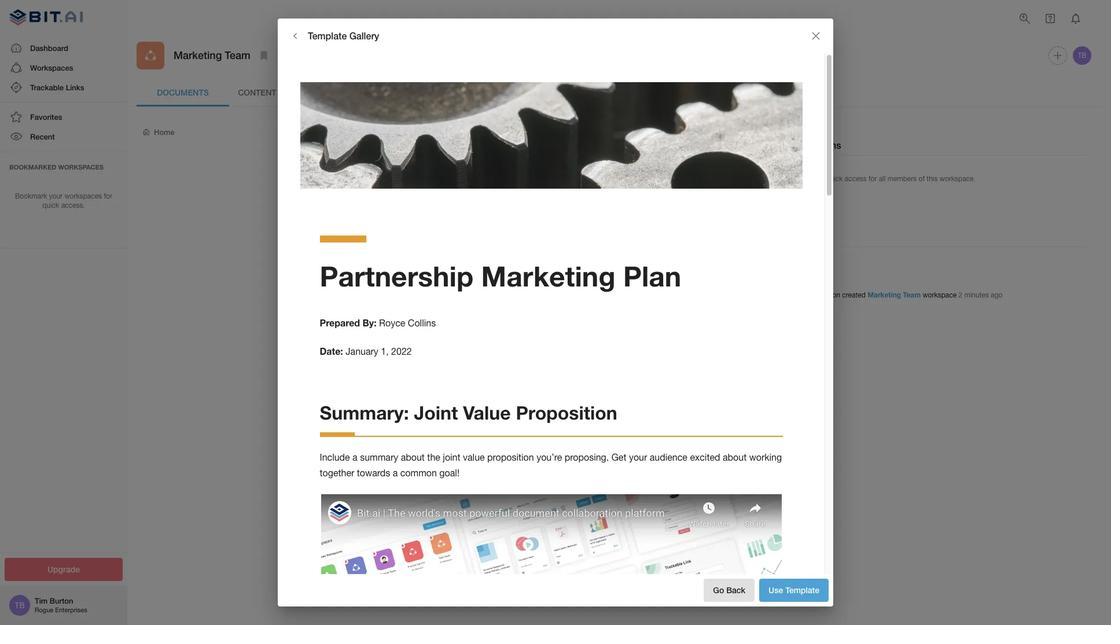Task type: describe. For each thing, give the bounding box(es) containing it.
towards
[[357, 468, 390, 478]]

settings
[[441, 87, 481, 97]]

proposition
[[487, 452, 534, 463]]

recent button
[[0, 127, 127, 147]]

content library link
[[229, 79, 322, 107]]

tb button
[[1072, 45, 1094, 67]]

template inside button
[[786, 585, 820, 595]]

trackable links
[[30, 83, 84, 92]]

gallery
[[350, 30, 379, 41]]

tim for enterprises
[[35, 596, 48, 606]]

working
[[749, 452, 782, 463]]

bookmarked
[[9, 163, 56, 171]]

new
[[741, 127, 758, 137]]

documents
[[157, 87, 209, 97]]

settings link
[[415, 79, 507, 107]]

documents link
[[137, 79, 229, 107]]

trackable
[[30, 83, 64, 92]]

create
[[714, 127, 739, 137]]

use
[[769, 585, 783, 595]]

bookmark your workspaces for quick access.
[[15, 192, 112, 210]]

dashboard button
[[0, 38, 127, 58]]

0 vertical spatial team
[[225, 49, 251, 62]]

together
[[320, 468, 355, 478]]

all
[[879, 175, 886, 183]]

created
[[843, 291, 866, 300]]

upgrade
[[47, 564, 80, 574]]

members
[[888, 175, 917, 183]]

workspaces
[[58, 163, 104, 171]]

insights link
[[322, 79, 415, 107]]

january
[[346, 346, 379, 356]]

home link
[[141, 127, 175, 137]]

collins
[[408, 318, 436, 328]]

create new button
[[705, 120, 767, 144]]

tb inside "button"
[[1078, 52, 1087, 60]]

0 horizontal spatial a
[[353, 452, 358, 463]]

content library
[[238, 87, 313, 97]]

workspaces
[[65, 192, 102, 200]]

value
[[463, 402, 511, 424]]

access.
[[61, 202, 85, 210]]

workspace
[[923, 291, 957, 300]]

go back
[[713, 585, 746, 595]]

you're
[[537, 452, 562, 463]]

quick inside bookmark your workspaces for quick access.
[[42, 202, 59, 210]]

template gallery
[[308, 30, 379, 41]]

rogue
[[35, 607, 53, 614]]

use template button
[[760, 579, 829, 602]]

library
[[279, 87, 313, 97]]

common
[[400, 468, 437, 478]]

back
[[727, 585, 746, 595]]

items
[[818, 140, 841, 151]]

value
[[463, 452, 485, 463]]

joint
[[443, 452, 461, 463]]

links
[[66, 83, 84, 92]]

items
[[797, 175, 814, 183]]

upgrade button
[[5, 558, 123, 581]]

your inside include a summary about the joint value proposition you're proposing. get your audience excited about working together towards a common goal!
[[629, 452, 647, 463]]

bookmark
[[15, 192, 47, 200]]

partnership marketing plan dialog
[[278, 19, 834, 625]]

prepared
[[320, 317, 360, 328]]

summary:
[[320, 402, 409, 424]]

pinned items
[[785, 140, 841, 151]]

1,
[[381, 346, 389, 356]]

tim for marketing
[[806, 291, 818, 300]]

excited
[[690, 452, 720, 463]]

joint
[[414, 402, 458, 424]]

pin items for quick access for all members of this workspace.
[[785, 175, 976, 183]]



Task type: vqa. For each thing, say whether or not it's contained in the screenshot.
Favorites
yes



Task type: locate. For each thing, give the bounding box(es) containing it.
bookmarked workspaces
[[9, 163, 104, 171]]

0 vertical spatial tim
[[806, 291, 818, 300]]

quick
[[826, 175, 843, 183], [42, 202, 59, 210]]

marketing team
[[174, 49, 251, 62]]

pin
[[785, 175, 795, 183]]

1 vertical spatial burton
[[50, 596, 73, 606]]

1 horizontal spatial burton
[[820, 291, 841, 300]]

for right workspaces
[[104, 192, 112, 200]]

0 vertical spatial tb
[[1078, 52, 1087, 60]]

burton for marketing
[[820, 291, 841, 300]]

home
[[154, 127, 175, 137]]

this
[[927, 175, 938, 183]]

1 vertical spatial team
[[903, 291, 921, 300]]

go back button
[[704, 579, 755, 602]]

marketing team link
[[868, 291, 921, 300]]

burton up enterprises
[[50, 596, 73, 606]]

team left workspace
[[903, 291, 921, 300]]

your
[[49, 192, 63, 200], [629, 452, 647, 463]]

1 horizontal spatial tb
[[1078, 52, 1087, 60]]

minutes
[[965, 291, 989, 300]]

2 horizontal spatial for
[[869, 175, 877, 183]]

favorites button
[[0, 107, 127, 127]]

1 horizontal spatial marketing
[[481, 259, 616, 292]]

1 horizontal spatial team
[[903, 291, 921, 300]]

1 horizontal spatial template
[[786, 585, 820, 595]]

date: january 1, 2022
[[320, 345, 412, 356]]

a right include
[[353, 452, 358, 463]]

1 vertical spatial a
[[393, 468, 398, 478]]

marketing inside dialog
[[481, 259, 616, 292]]

plan
[[623, 259, 682, 292]]

tab list
[[137, 79, 1094, 107]]

1 horizontal spatial tim
[[806, 291, 818, 300]]

burton for enterprises
[[50, 596, 73, 606]]

0 horizontal spatial tim
[[35, 596, 48, 606]]

by:
[[363, 317, 377, 328]]

about
[[401, 452, 425, 463], [723, 452, 747, 463]]

team left "bookmark" image
[[225, 49, 251, 62]]

content
[[238, 87, 276, 97]]

a right towards
[[393, 468, 398, 478]]

workspaces button
[[0, 58, 127, 78]]

1 vertical spatial quick
[[42, 202, 59, 210]]

quick left access
[[826, 175, 843, 183]]

date:
[[320, 345, 343, 356]]

tim burton created marketing team workspace 2 minutes ago
[[806, 291, 1003, 300]]

1 horizontal spatial a
[[393, 468, 398, 478]]

burton inside the tim burton rogue enterprises
[[50, 596, 73, 606]]

1 vertical spatial your
[[629, 452, 647, 463]]

template right use
[[786, 585, 820, 595]]

1 horizontal spatial for
[[816, 175, 824, 183]]

your up access.
[[49, 192, 63, 200]]

workspace.
[[940, 175, 976, 183]]

your inside bookmark your workspaces for quick access.
[[49, 192, 63, 200]]

learn more link
[[423, 405, 485, 429]]

burton inside tim burton created marketing team workspace 2 minutes ago
[[820, 291, 841, 300]]

0 vertical spatial template
[[308, 30, 347, 41]]

0 vertical spatial a
[[353, 452, 358, 463]]

for inside bookmark your workspaces for quick access.
[[104, 192, 112, 200]]

favorites
[[30, 112, 62, 122]]

tim inside tim burton created marketing team workspace 2 minutes ago
[[806, 291, 818, 300]]

0 horizontal spatial your
[[49, 192, 63, 200]]

about right excited
[[723, 452, 747, 463]]

audience
[[650, 452, 688, 463]]

0 horizontal spatial for
[[104, 192, 112, 200]]

create new
[[714, 127, 758, 137]]

0 horizontal spatial about
[[401, 452, 425, 463]]

workspaces
[[30, 63, 73, 72]]

for left all
[[869, 175, 877, 183]]

get
[[612, 452, 627, 463]]

ago
[[991, 291, 1003, 300]]

tb
[[1078, 52, 1087, 60], [15, 601, 25, 610]]

dashboard
[[30, 43, 68, 52]]

1 vertical spatial template
[[786, 585, 820, 595]]

0 horizontal spatial tb
[[15, 601, 25, 610]]

0 horizontal spatial quick
[[42, 202, 59, 210]]

of
[[919, 175, 925, 183]]

for right items at the right top of page
[[816, 175, 824, 183]]

template
[[308, 30, 347, 41], [786, 585, 820, 595]]

1 horizontal spatial about
[[723, 452, 747, 463]]

tim up rogue
[[35, 596, 48, 606]]

0 vertical spatial your
[[49, 192, 63, 200]]

2 horizontal spatial marketing
[[868, 291, 901, 300]]

about up common
[[401, 452, 425, 463]]

partnership
[[320, 259, 474, 292]]

your right the get
[[629, 452, 647, 463]]

include a summary about the joint value proposition you're proposing. get your audience excited about working together towards a common goal!
[[320, 452, 785, 478]]

bookmark image
[[257, 49, 271, 63]]

burton left created at right
[[820, 291, 841, 300]]

use template
[[769, 585, 820, 595]]

summary
[[360, 452, 398, 463]]

go
[[713, 585, 724, 595]]

team
[[225, 49, 251, 62], [903, 291, 921, 300]]

for
[[816, 175, 824, 183], [869, 175, 877, 183], [104, 192, 112, 200]]

1 vertical spatial tb
[[15, 601, 25, 610]]

tim
[[806, 291, 818, 300], [35, 596, 48, 606]]

0 horizontal spatial team
[[225, 49, 251, 62]]

prepared by: royce collins
[[320, 317, 436, 328]]

2 about from the left
[[723, 452, 747, 463]]

0 horizontal spatial marketing
[[174, 49, 222, 62]]

pinned
[[785, 140, 815, 151]]

2
[[959, 291, 963, 300]]

include
[[320, 452, 350, 463]]

the
[[427, 452, 440, 463]]

partnership marketing plan
[[320, 259, 682, 292]]

access
[[845, 175, 867, 183]]

trackable links button
[[0, 78, 127, 97]]

1 horizontal spatial your
[[629, 452, 647, 463]]

tim left created at right
[[806, 291, 818, 300]]

0 horizontal spatial burton
[[50, 596, 73, 606]]

burton
[[820, 291, 841, 300], [50, 596, 73, 606]]

royce
[[379, 318, 405, 328]]

marketing
[[174, 49, 222, 62], [481, 259, 616, 292], [868, 291, 901, 300]]

quick down bookmark
[[42, 202, 59, 210]]

0 vertical spatial quick
[[826, 175, 843, 183]]

proposing.
[[565, 452, 609, 463]]

tim inside the tim burton rogue enterprises
[[35, 596, 48, 606]]

0 horizontal spatial template
[[308, 30, 347, 41]]

enterprises
[[55, 607, 87, 614]]

a
[[353, 452, 358, 463], [393, 468, 398, 478]]

tim burton rogue enterprises
[[35, 596, 87, 614]]

2022
[[391, 346, 412, 356]]

0 vertical spatial burton
[[820, 291, 841, 300]]

1 horizontal spatial quick
[[826, 175, 843, 183]]

1 about from the left
[[401, 452, 425, 463]]

tab list containing documents
[[137, 79, 1094, 107]]

recent
[[30, 132, 55, 141]]

template left "gallery"
[[308, 30, 347, 41]]

proposition
[[516, 402, 618, 424]]

insights
[[349, 87, 387, 97]]

learn
[[433, 412, 454, 421]]

1 vertical spatial tim
[[35, 596, 48, 606]]



